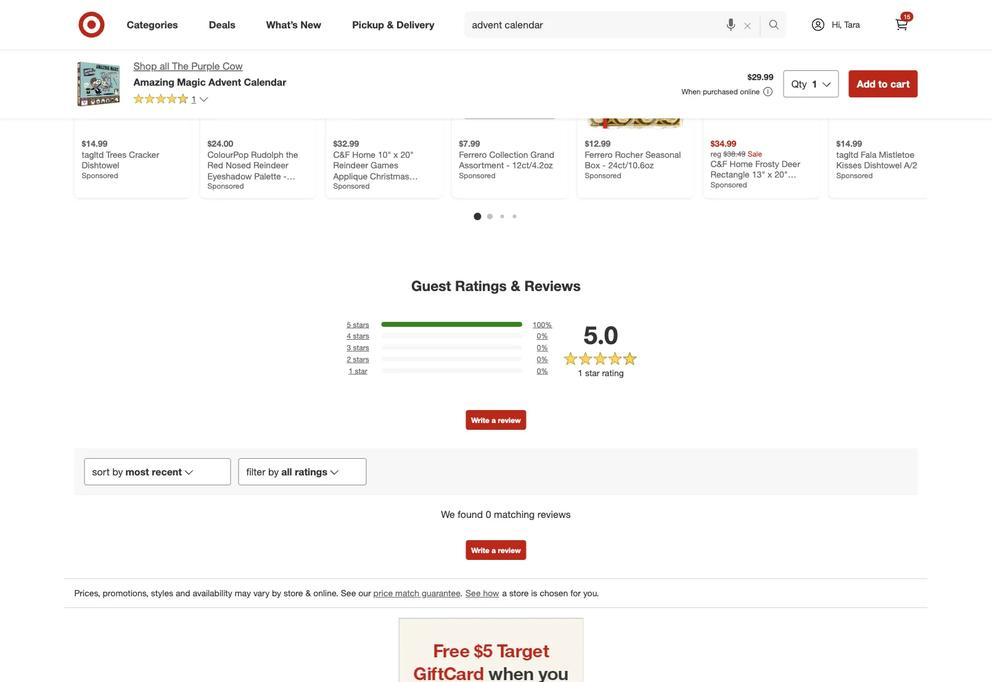 Task type: vqa. For each thing, say whether or not it's contained in the screenshot.


Task type: locate. For each thing, give the bounding box(es) containing it.
% for 1 star
[[541, 366, 548, 375]]

review for first "write a review" button from the top of the page
[[498, 415, 521, 425]]

1 down 2
[[349, 366, 353, 375]]

sponsored left christmas
[[333, 181, 370, 191]]

1 horizontal spatial reindeer
[[333, 160, 368, 171]]

2 tagltd from the left
[[837, 149, 859, 160]]

2 write a review button from the top
[[466, 540, 527, 560]]

2 write from the top
[[471, 546, 490, 555]]

sponsored inside $12.99 ferrero rocher seasonal box - 24ct/10.6oz sponsored
[[585, 171, 622, 180]]

$7.99
[[459, 138, 480, 149]]

1 horizontal spatial &
[[387, 19, 394, 31]]

stars down 4 stars
[[353, 343, 369, 352]]

reg
[[711, 149, 722, 158]]

a/2
[[905, 160, 918, 171]]

1 horizontal spatial ferrero
[[585, 149, 613, 160]]

$7.99 ferrero collection grand assortment - 12ct/4.2oz sponsored
[[459, 138, 555, 180]]

0 vertical spatial write
[[471, 415, 490, 425]]

2 0 % from the top
[[537, 343, 548, 352]]

online.
[[313, 588, 339, 599]]

the
[[172, 60, 189, 72]]

store right vary
[[284, 588, 303, 599]]

availability
[[193, 588, 232, 599]]

ferrero for $12.99
[[585, 149, 613, 160]]

0 horizontal spatial home
[[352, 149, 376, 160]]

stars down 5 stars at the left top
[[353, 331, 369, 341]]

reviews
[[538, 509, 571, 521]]

What can we help you find? suggestions appear below search field
[[465, 11, 772, 38]]

1 vertical spatial write a review button
[[466, 540, 527, 560]]

pillow down the deer
[[787, 180, 810, 191]]

and
[[176, 588, 190, 599]]

star for 1 star
[[355, 366, 368, 375]]

sponsored down $12.99
[[585, 171, 622, 180]]

hi, tara
[[832, 19, 861, 30]]

x right 10"
[[394, 149, 398, 160]]

$14.99 up kisses at right
[[837, 138, 863, 149]]

1 horizontal spatial pillow
[[787, 180, 810, 191]]

0
[[537, 331, 541, 341], [537, 343, 541, 352], [537, 355, 541, 364], [537, 366, 541, 375], [486, 509, 491, 521]]

2 review from the top
[[498, 546, 521, 555]]

stars up 1 star at the left bottom
[[353, 355, 369, 364]]

holiday
[[333, 181, 362, 192]]

our
[[359, 588, 371, 599]]

1 star
[[349, 366, 368, 375]]

- right 'box'
[[603, 160, 606, 171]]

for
[[571, 588, 581, 599]]

1 left rating
[[578, 368, 583, 378]]

1 for 1
[[192, 94, 196, 104]]

1 horizontal spatial tagltd
[[837, 149, 859, 160]]

reindeer inside the $32.99 c&f home 10" x 20" reindeer games applique christmas holiday throw pillow
[[333, 160, 368, 171]]

advertisement region
[[399, 618, 584, 682]]

4 0 % from the top
[[537, 366, 548, 375]]

0 vertical spatial x
[[394, 149, 398, 160]]

shop all the purple cow amazing magic advent calendar
[[134, 60, 286, 88]]

magic
[[177, 76, 206, 88]]

$14.99 tagltd trees cracker dishtowel sponsored
[[82, 138, 159, 180]]

new
[[301, 19, 322, 31]]

price match guarantee link
[[374, 588, 460, 599]]

3 0 % from the top
[[537, 355, 548, 364]]

1 horizontal spatial 20"
[[775, 169, 788, 180]]

reindeer up "holiday"
[[333, 160, 368, 171]]

0 horizontal spatial see
[[341, 588, 356, 599]]

stars up 4 stars
[[353, 320, 369, 329]]

rectangle
[[711, 169, 750, 180]]

2 $14.99 from the left
[[837, 138, 863, 149]]

advent
[[209, 76, 241, 88]]

- for assortment
[[507, 160, 510, 171]]

0 vertical spatial write a review button
[[466, 410, 527, 430]]

1 vertical spatial all
[[281, 466, 292, 478]]

1 horizontal spatial -
[[507, 160, 510, 171]]

x inside the $32.99 c&f home 10" x 20" reindeer games applique christmas holiday throw pillow
[[394, 149, 398, 160]]

store left is
[[510, 588, 529, 599]]

0 horizontal spatial dishtowel
[[82, 160, 119, 171]]

x right 13"
[[768, 169, 773, 180]]

1 horizontal spatial store
[[510, 588, 529, 599]]

-
[[507, 160, 510, 171], [603, 160, 606, 171], [284, 171, 287, 181]]

to
[[879, 78, 888, 90]]

match
[[395, 588, 420, 599]]

3 stars from the top
[[353, 343, 369, 352]]

search button
[[763, 11, 793, 41]]

ferrero for $7.99
[[459, 149, 487, 160]]

& right pickup
[[387, 19, 394, 31]]

ferrero left rocher
[[585, 149, 613, 160]]

sponsored down fala
[[837, 171, 873, 180]]

stars for 2 stars
[[353, 355, 369, 364]]

- right palette
[[284, 171, 287, 181]]

tagltd inside $14.99 tagltd trees cracker dishtowel sponsored
[[82, 149, 104, 160]]

& left online. in the left bottom of the page
[[306, 588, 311, 599]]

0 vertical spatial 20"
[[401, 149, 414, 160]]

sponsored down trees
[[82, 171, 118, 180]]

throw down frosty
[[761, 180, 785, 191]]

5 stars
[[347, 320, 369, 329]]

c&f inside $34.99 reg $38.49 sale c&f home frosty deer rectangle 13" x 20" embellished throw pillow
[[711, 158, 728, 169]]

pillow inside $34.99 reg $38.49 sale c&f home frosty deer rectangle 13" x 20" embellished throw pillow
[[787, 180, 810, 191]]

1 horizontal spatial see
[[466, 588, 481, 599]]

all left ratings
[[281, 466, 292, 478]]

fala
[[861, 149, 877, 160]]

0 horizontal spatial -
[[284, 171, 287, 181]]

1 tagltd from the left
[[82, 149, 104, 160]]

see
[[341, 588, 356, 599], [466, 588, 481, 599]]

4
[[347, 331, 351, 341]]

0 vertical spatial review
[[498, 415, 521, 425]]

4 stars
[[347, 331, 369, 341]]

1 vertical spatial 20"
[[775, 169, 788, 180]]

0 horizontal spatial c&f
[[333, 149, 350, 160]]

0 horizontal spatial star
[[355, 366, 368, 375]]

%
[[545, 320, 552, 329], [541, 331, 548, 341], [541, 343, 548, 352], [541, 355, 548, 364], [541, 366, 548, 375]]

guest ratings & reviews
[[412, 277, 581, 294]]

sponsored down $38.49
[[711, 180, 748, 189]]

see right . at the bottom
[[466, 588, 481, 599]]

0 horizontal spatial reindeer
[[254, 160, 289, 171]]

1 vertical spatial write
[[471, 546, 490, 555]]

0 horizontal spatial all
[[160, 60, 169, 72]]

dishtowel left a/2
[[865, 160, 902, 171]]

0 vertical spatial all
[[160, 60, 169, 72]]

pickup
[[352, 19, 384, 31]]

0 % for 3 stars
[[537, 343, 548, 352]]

sponsored down $7.99
[[459, 171, 496, 180]]

star down 2 stars
[[355, 366, 368, 375]]

collection
[[489, 149, 528, 160]]

throw down games at the top left of the page
[[365, 181, 389, 192]]

star left rating
[[585, 368, 600, 378]]

1 vertical spatial &
[[511, 277, 521, 294]]

1
[[812, 78, 818, 90], [192, 94, 196, 104], [349, 366, 353, 375], [578, 368, 583, 378]]

0 horizontal spatial tagltd
[[82, 149, 104, 160]]

$14.99 left cracker
[[82, 138, 108, 149]]

20" inside the $32.99 c&f home 10" x 20" reindeer games applique christmas holiday throw pillow
[[401, 149, 414, 160]]

sponsored down red
[[208, 181, 244, 191]]

write for first "write a review" button from the bottom
[[471, 546, 490, 555]]

tagltd inside $14.99 tagltd fala mistletoe kisses dishtowel a/2 sponsored
[[837, 149, 859, 160]]

4 stars from the top
[[353, 355, 369, 364]]

0 horizontal spatial ferrero
[[459, 149, 487, 160]]

20" right 13"
[[775, 169, 788, 180]]

matching
[[494, 509, 535, 521]]

$14.99 inside $14.99 tagltd fala mistletoe kisses dishtowel a/2 sponsored
[[837, 138, 863, 149]]

1 horizontal spatial throw
[[761, 180, 785, 191]]

1 horizontal spatial all
[[281, 466, 292, 478]]

1 vertical spatial review
[[498, 546, 521, 555]]

1 stars from the top
[[353, 320, 369, 329]]

all
[[160, 60, 169, 72], [281, 466, 292, 478]]

price
[[374, 588, 393, 599]]

15 link
[[889, 11, 916, 38]]

1 vertical spatial a
[[492, 546, 496, 555]]

1 horizontal spatial $14.99
[[837, 138, 863, 149]]

0 vertical spatial write a review
[[471, 415, 521, 425]]

deals
[[209, 19, 236, 31]]

2 horizontal spatial -
[[603, 160, 606, 171]]

ferrero
[[459, 149, 487, 160], [585, 149, 613, 160]]

1 horizontal spatial star
[[585, 368, 600, 378]]

$14.99 inside $14.99 tagltd trees cracker dishtowel sponsored
[[82, 138, 108, 149]]

store
[[284, 588, 303, 599], [510, 588, 529, 599]]

1 review from the top
[[498, 415, 521, 425]]

c&f
[[333, 149, 350, 160], [711, 158, 728, 169]]

tagltd left trees
[[82, 149, 104, 160]]

% for 2 stars
[[541, 355, 548, 364]]

when
[[682, 87, 701, 96]]

recent
[[152, 466, 182, 478]]

see left our
[[341, 588, 356, 599]]

1 dishtowel from the left
[[82, 160, 119, 171]]

dishtowel inside $14.99 tagltd fala mistletoe kisses dishtowel a/2 sponsored
[[865, 160, 902, 171]]

tagltd for tagltd trees cracker dishtowel
[[82, 149, 104, 160]]

pillow down games at the top left of the page
[[391, 181, 414, 192]]

dishtowel inside $14.99 tagltd trees cracker dishtowel sponsored
[[82, 160, 119, 171]]

all left the
[[160, 60, 169, 72]]

2 stars from the top
[[353, 331, 369, 341]]

c&f up applique
[[333, 149, 350, 160]]

games
[[371, 160, 398, 171]]

ferrero inside $12.99 ferrero rocher seasonal box - 24ct/10.6oz sponsored
[[585, 149, 613, 160]]

c&f down $34.99
[[711, 158, 728, 169]]

1 write from the top
[[471, 415, 490, 425]]

1 vertical spatial write a review
[[471, 546, 521, 555]]

sponsored
[[82, 171, 118, 180], [459, 171, 496, 180], [585, 171, 622, 180], [837, 171, 873, 180], [711, 180, 748, 189], [208, 181, 244, 191], [333, 181, 370, 191]]

1 horizontal spatial home
[[730, 158, 753, 169]]

20" right 10"
[[401, 149, 414, 160]]

ratings
[[455, 277, 507, 294]]

& right ratings on the top of page
[[511, 277, 521, 294]]

2 ferrero from the left
[[585, 149, 613, 160]]

by right filter
[[268, 466, 279, 478]]

1 vertical spatial x
[[768, 169, 773, 180]]

0 for 1 star
[[537, 366, 541, 375]]

pillow inside the $32.99 c&f home 10" x 20" reindeer games applique christmas holiday throw pillow
[[391, 181, 414, 192]]

1 for 1 star rating
[[578, 368, 583, 378]]

home
[[352, 149, 376, 160], [730, 158, 753, 169]]

qty
[[792, 78, 807, 90]]

home inside $34.99 reg $38.49 sale c&f home frosty deer rectangle 13" x 20" embellished throw pillow
[[730, 158, 753, 169]]

- left the '12ct/4.2oz'
[[507, 160, 510, 171]]

0 horizontal spatial x
[[394, 149, 398, 160]]

tagltd for tagltd fala mistletoe kisses dishtowel a/2
[[837, 149, 859, 160]]

1 write a review button from the top
[[466, 410, 527, 430]]

filter
[[246, 466, 266, 478]]

tagltd left fala
[[837, 149, 859, 160]]

frosty
[[756, 158, 780, 169]]

0 horizontal spatial store
[[284, 588, 303, 599]]

promotions,
[[103, 588, 149, 599]]

categories
[[127, 19, 178, 31]]

1 reindeer from the left
[[254, 160, 289, 171]]

qty 1
[[792, 78, 818, 90]]

stars for 3 stars
[[353, 343, 369, 352]]

2 horizontal spatial &
[[511, 277, 521, 294]]

1 down magic
[[192, 94, 196, 104]]

0 horizontal spatial $14.99
[[82, 138, 108, 149]]

reindeer right nosed
[[254, 160, 289, 171]]

prices,
[[74, 588, 100, 599]]

dishtowel
[[82, 160, 119, 171], [865, 160, 902, 171]]

1 horizontal spatial x
[[768, 169, 773, 180]]

0 % for 4 stars
[[537, 331, 548, 341]]

1 horizontal spatial c&f
[[711, 158, 728, 169]]

1 store from the left
[[284, 588, 303, 599]]

% for 3 stars
[[541, 343, 548, 352]]

ferrero inside $7.99 ferrero collection grand assortment - 12ct/4.2oz sponsored
[[459, 149, 487, 160]]

0 horizontal spatial 20"
[[401, 149, 414, 160]]

vary
[[253, 588, 270, 599]]

sort
[[92, 466, 110, 478]]

3
[[347, 343, 351, 352]]

throw inside the $32.99 c&f home 10" x 20" reindeer games applique christmas holiday throw pillow
[[365, 181, 389, 192]]

1 inside "link"
[[192, 94, 196, 104]]

ferrero left 'collection'
[[459, 149, 487, 160]]

dishtowel left cracker
[[82, 160, 119, 171]]

2 write a review from the top
[[471, 546, 521, 555]]

by right sort
[[112, 466, 123, 478]]

2 dishtowel from the left
[[865, 160, 902, 171]]

1 0 % from the top
[[537, 331, 548, 341]]

reindeer inside $24.00 colourpop rudolph the red nosed reindeer eyeshadow palette - 0.37oz
[[254, 160, 289, 171]]

1 $14.99 from the left
[[82, 138, 108, 149]]

2
[[347, 355, 351, 364]]

0 horizontal spatial throw
[[365, 181, 389, 192]]

write for first "write a review" button from the top of the page
[[471, 415, 490, 425]]

a
[[492, 415, 496, 425], [492, 546, 496, 555], [502, 588, 507, 599]]

0 horizontal spatial &
[[306, 588, 311, 599]]

2 reindeer from the left
[[333, 160, 368, 171]]

1 ferrero from the left
[[459, 149, 487, 160]]

search
[[763, 20, 793, 32]]

0 horizontal spatial pillow
[[391, 181, 414, 192]]

star
[[355, 366, 368, 375], [585, 368, 600, 378]]

- inside $7.99 ferrero collection grand assortment - 12ct/4.2oz sponsored
[[507, 160, 510, 171]]

- inside $12.99 ferrero rocher seasonal box - 24ct/10.6oz sponsored
[[603, 160, 606, 171]]

0.37oz
[[208, 181, 233, 192]]

image of amazing magic advent calendar image
[[74, 59, 124, 109]]

0 vertical spatial &
[[387, 19, 394, 31]]

2 stars
[[347, 355, 369, 364]]

star for 1 star rating
[[585, 368, 600, 378]]

add to cart
[[857, 78, 910, 90]]

1 horizontal spatial dishtowel
[[865, 160, 902, 171]]

stars for 4 stars
[[353, 331, 369, 341]]



Task type: describe. For each thing, give the bounding box(es) containing it.
c&f home 10" x 20" reindeer games applique christmas holiday throw pillow image
[[333, 30, 435, 131]]

5.0
[[584, 319, 618, 350]]

% for 5 stars
[[545, 320, 552, 329]]

20" inside $34.99 reg $38.49 sale c&f home frosty deer rectangle 13" x 20" embellished throw pillow
[[775, 169, 788, 180]]

- inside $24.00 colourpop rudolph the red nosed reindeer eyeshadow palette - 0.37oz
[[284, 171, 287, 181]]

100 %
[[533, 320, 552, 329]]

by right vary
[[272, 588, 281, 599]]

shop
[[134, 60, 157, 72]]

palette
[[254, 171, 281, 181]]

grand
[[531, 149, 555, 160]]

trees
[[106, 149, 127, 160]]

styles
[[151, 588, 173, 599]]

amazing
[[134, 76, 174, 88]]

we found 0 matching reviews
[[441, 509, 571, 521]]

guarantee
[[422, 588, 460, 599]]

purchased
[[703, 87, 738, 96]]

$12.99 ferrero rocher seasonal box - 24ct/10.6oz sponsored
[[585, 138, 681, 180]]

delivery
[[397, 19, 435, 31]]

home inside the $32.99 c&f home 10" x 20" reindeer games applique christmas holiday throw pillow
[[352, 149, 376, 160]]

$34.99 reg $38.49 sale c&f home frosty deer rectangle 13" x 20" embellished throw pillow
[[711, 138, 810, 191]]

ratings
[[295, 466, 328, 478]]

what's new link
[[256, 11, 337, 38]]

0 for 3 stars
[[537, 343, 541, 352]]

filter by all ratings
[[246, 466, 328, 478]]

add
[[857, 78, 876, 90]]

the
[[286, 149, 298, 160]]

stars for 5 stars
[[353, 320, 369, 329]]

1 for 1 star
[[349, 366, 353, 375]]

prices, promotions, styles and availability may vary by store & online. see our price match guarantee . see how a store is chosen for you.
[[74, 588, 599, 599]]

reindeer for home
[[333, 160, 368, 171]]

0 for 2 stars
[[537, 355, 541, 364]]

10"
[[378, 149, 391, 160]]

2 vertical spatial a
[[502, 588, 507, 599]]

throw inside $34.99 reg $38.49 sale c&f home frosty deer rectangle 13" x 20" embellished throw pillow
[[761, 180, 785, 191]]

found
[[458, 509, 483, 521]]

what's
[[266, 19, 298, 31]]

12ct/4.2oz
[[512, 160, 553, 171]]

by for filter by
[[268, 466, 279, 478]]

0 vertical spatial a
[[492, 415, 496, 425]]

$12.99
[[585, 138, 611, 149]]

24ct/10.6oz
[[609, 160, 654, 171]]

$24.00
[[208, 138, 233, 149]]

is
[[531, 588, 538, 599]]

nosed
[[226, 160, 251, 171]]

by for sort by
[[112, 466, 123, 478]]

0 for 4 stars
[[537, 331, 541, 341]]

tagltd trees cracker dishtowel image
[[82, 30, 183, 131]]

hi,
[[832, 19, 842, 30]]

reindeer for rudolph
[[254, 160, 289, 171]]

pickup & delivery
[[352, 19, 435, 31]]

2 vertical spatial &
[[306, 588, 311, 599]]

2 see from the left
[[466, 588, 481, 599]]

5
[[347, 320, 351, 329]]

colourpop rudolph the red nosed reindeer eyeshadow palette - 0.37oz image
[[208, 30, 309, 131]]

% for 4 stars
[[541, 331, 548, 341]]

tara
[[845, 19, 861, 30]]

1 see from the left
[[341, 588, 356, 599]]

reviews
[[525, 277, 581, 294]]

$24.00 colourpop rudolph the red nosed reindeer eyeshadow palette - 0.37oz
[[208, 138, 298, 192]]

$38.49
[[724, 149, 746, 158]]

cart
[[891, 78, 910, 90]]

rating
[[602, 368, 624, 378]]

1 write a review from the top
[[471, 415, 521, 425]]

may
[[235, 588, 251, 599]]

sort by most recent
[[92, 466, 182, 478]]

deals link
[[198, 11, 251, 38]]

red
[[208, 160, 223, 171]]

mistletoe
[[879, 149, 915, 160]]

3 stars
[[347, 343, 369, 352]]

0 % for 2 stars
[[537, 355, 548, 364]]

cow
[[223, 60, 243, 72]]

assortment
[[459, 160, 504, 171]]

christmas
[[370, 171, 409, 181]]

see how button
[[465, 587, 500, 600]]

seasonal
[[646, 149, 681, 160]]

.
[[460, 588, 463, 599]]

ferrero collection grand assortment - 12ct/4.2oz image
[[459, 30, 560, 131]]

colourpop
[[208, 149, 249, 160]]

purple
[[191, 60, 220, 72]]

embellished
[[711, 180, 758, 191]]

tagltd fala mistletoe kisses dishtowel a/2 image
[[837, 30, 938, 131]]

$32.99
[[333, 138, 359, 149]]

applique
[[333, 171, 368, 181]]

categories link
[[116, 11, 194, 38]]

c&f home frosty deer rectangle 13" x 20" embellished throw pillow image
[[711, 30, 812, 131]]

calendar
[[244, 76, 286, 88]]

kisses
[[837, 160, 862, 171]]

box
[[585, 160, 600, 171]]

what's new
[[266, 19, 322, 31]]

$14.99 for fala
[[837, 138, 863, 149]]

all inside shop all the purple cow amazing magic advent calendar
[[160, 60, 169, 72]]

x inside $34.99 reg $38.49 sale c&f home frosty deer rectangle 13" x 20" embellished throw pillow
[[768, 169, 773, 180]]

rudolph
[[251, 149, 284, 160]]

guest
[[412, 277, 451, 294]]

1 right the qty
[[812, 78, 818, 90]]

review for first "write a review" button from the bottom
[[498, 546, 521, 555]]

$34.99
[[711, 138, 737, 149]]

1 star rating
[[578, 368, 624, 378]]

how
[[483, 588, 499, 599]]

ferrero rocher seasonal box - 24ct/10.6oz image
[[585, 30, 686, 131]]

deer
[[782, 158, 801, 169]]

c&f inside the $32.99 c&f home 10" x 20" reindeer games applique christmas holiday throw pillow
[[333, 149, 350, 160]]

2 store from the left
[[510, 588, 529, 599]]

you.
[[584, 588, 599, 599]]

when purchased online
[[682, 87, 760, 96]]

online
[[740, 87, 760, 96]]

1 link
[[134, 93, 209, 107]]

100
[[533, 320, 545, 329]]

$14.99 for trees
[[82, 138, 108, 149]]

sponsored inside $7.99 ferrero collection grand assortment - 12ct/4.2oz sponsored
[[459, 171, 496, 180]]

- for box
[[603, 160, 606, 171]]

add to cart button
[[849, 70, 918, 97]]

0 % for 1 star
[[537, 366, 548, 375]]

sponsored inside $14.99 tagltd fala mistletoe kisses dishtowel a/2 sponsored
[[837, 171, 873, 180]]

sponsored inside $14.99 tagltd trees cracker dishtowel sponsored
[[82, 171, 118, 180]]

we
[[441, 509, 455, 521]]

cracker
[[129, 149, 159, 160]]

rocher
[[615, 149, 643, 160]]

$32.99 c&f home 10" x 20" reindeer games applique christmas holiday throw pillow
[[333, 138, 414, 192]]



